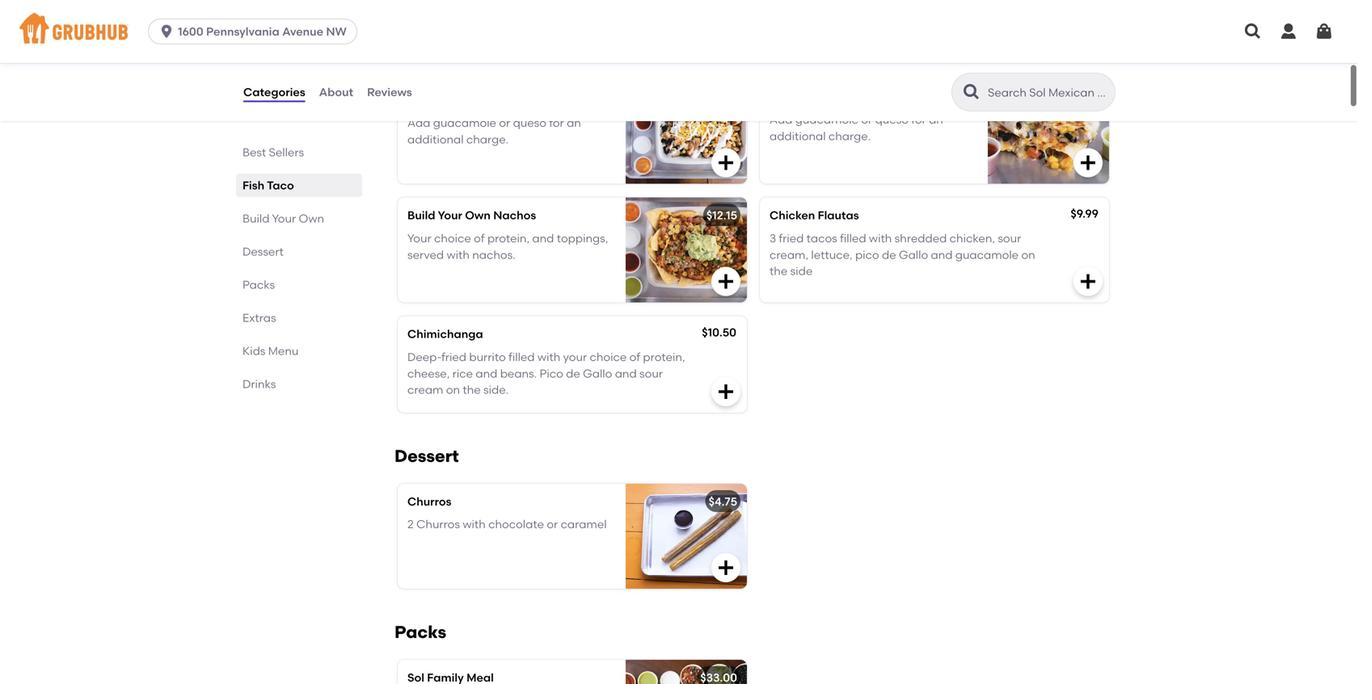 Task type: describe. For each thing, give the bounding box(es) containing it.
filled for tacos
[[840, 232, 866, 245]]

queso for build your own quesadilla image
[[875, 113, 909, 127]]

cream
[[407, 383, 443, 397]]

for for build your own quesadilla image
[[911, 113, 926, 127]]

pennsylvania
[[206, 25, 280, 38]]

drinks
[[243, 378, 276, 391]]

flautas
[[818, 209, 859, 223]]

the inside deep-fried burrito filled with your choice of protein, cheese, rice and beans. pico de gallo and sour cream on the side.
[[463, 383, 481, 397]]

protein, inside deep-fried burrito filled with your choice of protein, cheese, rice and beans. pico de gallo and sour cream on the side.
[[643, 351, 685, 364]]

own for bowl
[[465, 93, 491, 107]]

svg image for 2 churros with chocolate or caramel
[[716, 559, 736, 578]]

and inside your choice of protein, and toppings, served with nachos.
[[532, 232, 554, 245]]

chicken flautas
[[770, 209, 859, 223]]

best
[[243, 146, 266, 159]]

choice inside deep-fried burrito filled with your choice of protein, cheese, rice and beans. pico de gallo and sour cream on the side.
[[590, 351, 627, 364]]

2
[[407, 518, 414, 532]]

chicken,
[[950, 232, 995, 245]]

own for nachos
[[465, 209, 491, 223]]

sellers
[[269, 146, 304, 159]]

2 churros with chocolate or caramel
[[407, 518, 607, 532]]

additional for "build your own bowl" image
[[407, 132, 464, 146]]

build for build your own bowl
[[407, 93, 435, 107]]

on inside 3 fried tacos filled with shredded chicken, sour cream, lettuce, pico de gallo and guacamole on the side
[[1022, 248, 1035, 262]]

of inside your choice of protein, and toppings, served with nachos.
[[474, 232, 485, 245]]

served
[[407, 248, 444, 262]]

churros image
[[626, 484, 747, 589]]

bowl
[[493, 93, 520, 107]]

beans.
[[500, 367, 537, 381]]

your for build your own bowl
[[438, 93, 462, 107]]

build your own nachos image
[[626, 198, 747, 303]]

1600 pennsylvania avenue nw button
[[148, 19, 364, 44]]

kids menu
[[243, 344, 299, 358]]

gallo inside deep-fried burrito filled with your choice of protein, cheese, rice and beans. pico de gallo and sour cream on the side.
[[583, 367, 612, 381]]

chimichanga
[[407, 328, 483, 341]]

chicken
[[770, 209, 815, 223]]

side
[[790, 264, 813, 278]]

caramel
[[561, 518, 607, 532]]

additional for build your own quesadilla image
[[770, 129, 826, 143]]

about
[[319, 85, 353, 99]]

charge. for "build your own bowl" image
[[466, 132, 509, 146]]

fried for deep-
[[442, 351, 467, 364]]

main navigation navigation
[[0, 0, 1358, 63]]

1600 pennsylvania avenue nw
[[178, 25, 347, 38]]

menu
[[268, 344, 299, 358]]

fried for 3
[[779, 232, 804, 245]]

fish
[[243, 179, 264, 192]]

fish taco
[[243, 179, 294, 192]]

0 vertical spatial churros
[[407, 495, 452, 509]]

rice
[[452, 367, 473, 381]]

and down burrito
[[476, 367, 498, 381]]

add guacamole or queso for an additional charge. for build your own quesadilla image
[[770, 113, 943, 143]]

own down sellers
[[299, 212, 324, 226]]

extras
[[243, 311, 276, 325]]

nachos.
[[472, 248, 516, 262]]

best sellers
[[243, 146, 304, 159]]

$10.50
[[702, 326, 737, 340]]

1600
[[178, 25, 203, 38]]

an for "build your own bowl" image
[[567, 116, 581, 130]]

$12.15
[[707, 209, 737, 223]]

svg image for 3 fried tacos filled with shredded chicken, sour cream, lettuce, pico de gallo and guacamole on the side
[[1079, 272, 1098, 292]]

on inside deep-fried burrito filled with your choice of protein, cheese, rice and beans. pico de gallo and sour cream on the side.
[[446, 383, 460, 397]]

add for build your own quesadilla image
[[770, 113, 793, 127]]

sol family meal image
[[626, 660, 747, 685]]

1 vertical spatial churros
[[417, 518, 460, 532]]

guacamole inside 3 fried tacos filled with shredded chicken, sour cream, lettuce, pico de gallo and guacamole on the side
[[956, 248, 1019, 262]]

cream,
[[770, 248, 809, 262]]

with inside your choice of protein, and toppings, served with nachos.
[[447, 248, 470, 262]]

categories button
[[243, 63, 306, 121]]

or for build your own quesadilla image
[[861, 113, 873, 127]]

toppings,
[[557, 232, 608, 245]]

build your own burrito image
[[988, 0, 1109, 65]]

your for build your own
[[272, 212, 296, 226]]



Task type: locate. For each thing, give the bounding box(es) containing it.
kids
[[243, 344, 266, 358]]

your
[[438, 93, 462, 107], [438, 209, 462, 223], [272, 212, 296, 226], [407, 232, 431, 245]]

1 vertical spatial packs
[[395, 622, 446, 643]]

$4.75
[[709, 495, 737, 509]]

Search Sol Mexican Grill search field
[[986, 85, 1110, 100]]

0 horizontal spatial the
[[463, 383, 481, 397]]

0 horizontal spatial queso
[[513, 116, 547, 130]]

gallo down your
[[583, 367, 612, 381]]

svg image inside the 1600 pennsylvania avenue nw button
[[159, 23, 175, 40]]

1 horizontal spatial charge.
[[829, 129, 871, 143]]

build your own taco image
[[626, 0, 747, 65]]

additional up 'chicken'
[[770, 129, 826, 143]]

build your own nachos
[[407, 209, 536, 223]]

queso for "build your own bowl" image
[[513, 116, 547, 130]]

1 vertical spatial the
[[463, 383, 481, 397]]

filled up beans.
[[509, 351, 535, 364]]

charge.
[[829, 129, 871, 143], [466, 132, 509, 146]]

choice inside your choice of protein, and toppings, served with nachos.
[[434, 232, 471, 245]]

1 horizontal spatial choice
[[590, 351, 627, 364]]

with up the pico
[[538, 351, 561, 364]]

2 horizontal spatial or
[[861, 113, 873, 127]]

shredded
[[895, 232, 947, 245]]

nw
[[326, 25, 347, 38]]

or for "build your own bowl" image
[[499, 116, 510, 130]]

of right your
[[630, 351, 640, 364]]

pico
[[540, 367, 563, 381]]

categories
[[243, 85, 305, 99]]

1 vertical spatial choice
[[590, 351, 627, 364]]

the inside 3 fried tacos filled with shredded chicken, sour cream, lettuce, pico de gallo and guacamole on the side
[[770, 264, 788, 278]]

for for "build your own bowl" image
[[549, 116, 564, 130]]

filled inside deep-fried burrito filled with your choice of protein, cheese, rice and beans. pico de gallo and sour cream on the side.
[[509, 351, 535, 364]]

1 horizontal spatial guacamole
[[795, 113, 859, 127]]

fried up rice
[[442, 351, 467, 364]]

fried inside 3 fried tacos filled with shredded chicken, sour cream, lettuce, pico de gallo and guacamole on the side
[[779, 232, 804, 245]]

build your own bowl image
[[626, 79, 747, 184]]

3 fried tacos filled with shredded chicken, sour cream, lettuce, pico de gallo and guacamole on the side
[[770, 232, 1035, 278]]

cheese,
[[407, 367, 450, 381]]

0 vertical spatial protein,
[[487, 232, 530, 245]]

with
[[869, 232, 892, 245], [447, 248, 470, 262], [538, 351, 561, 364], [463, 518, 486, 532]]

with right served at top
[[447, 248, 470, 262]]

gallo inside 3 fried tacos filled with shredded chicken, sour cream, lettuce, pico de gallo and guacamole on the side
[[899, 248, 928, 262]]

your
[[563, 351, 587, 364]]

gallo down shredded
[[899, 248, 928, 262]]

sour inside 3 fried tacos filled with shredded chicken, sour cream, lettuce, pico de gallo and guacamole on the side
[[998, 232, 1021, 245]]

0 horizontal spatial additional
[[407, 132, 464, 146]]

pico
[[855, 248, 879, 262]]

0 horizontal spatial on
[[446, 383, 460, 397]]

dessert down build your own in the top left of the page
[[243, 245, 284, 259]]

de inside deep-fried burrito filled with your choice of protein, cheese, rice and beans. pico de gallo and sour cream on the side.
[[566, 367, 580, 381]]

1 vertical spatial de
[[566, 367, 580, 381]]

0 horizontal spatial or
[[499, 116, 510, 130]]

1 vertical spatial protein,
[[643, 351, 685, 364]]

tacos
[[807, 232, 837, 245]]

1 horizontal spatial add guacamole or queso for an additional charge.
[[770, 113, 943, 143]]

1 horizontal spatial an
[[929, 113, 943, 127]]

taco
[[267, 179, 294, 192]]

charge. for build your own quesadilla image
[[829, 129, 871, 143]]

and right the pico
[[615, 367, 637, 381]]

1 vertical spatial on
[[446, 383, 460, 397]]

fried inside deep-fried burrito filled with your choice of protein, cheese, rice and beans. pico de gallo and sour cream on the side.
[[442, 351, 467, 364]]

1 horizontal spatial fried
[[779, 232, 804, 245]]

fried
[[779, 232, 804, 245], [442, 351, 467, 364]]

churros up 2
[[407, 495, 452, 509]]

add for "build your own bowl" image
[[407, 116, 430, 130]]

1 horizontal spatial de
[[882, 248, 896, 262]]

your inside your choice of protein, and toppings, served with nachos.
[[407, 232, 431, 245]]

$10.75
[[1066, 90, 1100, 104]]

0 horizontal spatial dessert
[[243, 245, 284, 259]]

or
[[861, 113, 873, 127], [499, 116, 510, 130], [547, 518, 558, 532]]

1 horizontal spatial filled
[[840, 232, 866, 245]]

filled
[[840, 232, 866, 245], [509, 351, 535, 364]]

1 horizontal spatial dessert
[[395, 446, 459, 467]]

0 horizontal spatial guacamole
[[433, 116, 496, 130]]

packs
[[243, 278, 275, 292], [395, 622, 446, 643]]

0 horizontal spatial fried
[[442, 351, 467, 364]]

lettuce,
[[811, 248, 853, 262]]

de
[[882, 248, 896, 262], [566, 367, 580, 381]]

the down cream,
[[770, 264, 788, 278]]

1 horizontal spatial for
[[911, 113, 926, 127]]

filled inside 3 fried tacos filled with shredded chicken, sour cream, lettuce, pico de gallo and guacamole on the side
[[840, 232, 866, 245]]

1 vertical spatial dessert
[[395, 446, 459, 467]]

deep-fried burrito filled with your choice of protein, cheese, rice and beans. pico de gallo and sour cream on the side.
[[407, 351, 685, 397]]

on
[[1022, 248, 1035, 262], [446, 383, 460, 397]]

1 horizontal spatial on
[[1022, 248, 1035, 262]]

1 vertical spatial fried
[[442, 351, 467, 364]]

burrito
[[469, 351, 506, 364]]

for
[[911, 113, 926, 127], [549, 116, 564, 130]]

1 vertical spatial sour
[[640, 367, 663, 381]]

choice
[[434, 232, 471, 245], [590, 351, 627, 364]]

and
[[532, 232, 554, 245], [931, 248, 953, 262], [476, 367, 498, 381], [615, 367, 637, 381]]

avenue
[[282, 25, 323, 38]]

0 vertical spatial on
[[1022, 248, 1035, 262]]

0 horizontal spatial charge.
[[466, 132, 509, 146]]

0 vertical spatial dessert
[[243, 245, 284, 259]]

add
[[770, 113, 793, 127], [407, 116, 430, 130]]

1 horizontal spatial sour
[[998, 232, 1021, 245]]

queso
[[875, 113, 909, 127], [513, 116, 547, 130]]

your choice of protein, and toppings, served with nachos.
[[407, 232, 608, 262]]

guacamole for "build your own bowl" image
[[433, 116, 496, 130]]

build your own
[[243, 212, 324, 226]]

search icon image
[[962, 82, 982, 102]]

svg image
[[1244, 22, 1263, 41], [716, 153, 736, 173], [1079, 272, 1098, 292], [716, 382, 736, 402], [716, 559, 736, 578]]

1 vertical spatial of
[[630, 351, 640, 364]]

and down nachos
[[532, 232, 554, 245]]

charge. down bowl
[[466, 132, 509, 146]]

svg image for deep-fried burrito filled with your choice of protein, cheese, rice and beans. pico de gallo and sour cream on the side.
[[716, 382, 736, 402]]

1 horizontal spatial protein,
[[643, 351, 685, 364]]

svg image
[[1279, 22, 1298, 41], [1315, 22, 1334, 41], [159, 23, 175, 40], [1079, 153, 1098, 173], [716, 272, 736, 292]]

0 horizontal spatial an
[[567, 116, 581, 130]]

0 horizontal spatial add
[[407, 116, 430, 130]]

0 horizontal spatial choice
[[434, 232, 471, 245]]

add guacamole or queso for an additional charge. for "build your own bowl" image
[[407, 116, 581, 146]]

0 vertical spatial choice
[[434, 232, 471, 245]]

add guacamole or queso for an additional charge.
[[770, 113, 943, 143], [407, 116, 581, 146]]

0 horizontal spatial add guacamole or queso for an additional charge.
[[407, 116, 581, 146]]

and inside 3 fried tacos filled with shredded chicken, sour cream, lettuce, pico de gallo and guacamole on the side
[[931, 248, 953, 262]]

reviews button
[[366, 63, 413, 121]]

protein, inside your choice of protein, and toppings, served with nachos.
[[487, 232, 530, 245]]

sour
[[998, 232, 1021, 245], [640, 367, 663, 381]]

and down shredded
[[931, 248, 953, 262]]

deep-
[[407, 351, 442, 364]]

choice right your
[[590, 351, 627, 364]]

churros right 2
[[417, 518, 460, 532]]

0 vertical spatial gallo
[[899, 248, 928, 262]]

0 vertical spatial sour
[[998, 232, 1021, 245]]

charge. up flautas at the top right of page
[[829, 129, 871, 143]]

2 horizontal spatial guacamole
[[956, 248, 1019, 262]]

dessert down cream
[[395, 446, 459, 467]]

build for build your own nachos
[[407, 209, 435, 223]]

with inside 3 fried tacos filled with shredded chicken, sour cream, lettuce, pico de gallo and guacamole on the side
[[869, 232, 892, 245]]

3
[[770, 232, 776, 245]]

1 horizontal spatial gallo
[[899, 248, 928, 262]]

chocolate
[[488, 518, 544, 532]]

svg image for add guacamole or queso for an additional charge.
[[716, 153, 736, 173]]

the down rice
[[463, 383, 481, 397]]

churros
[[407, 495, 452, 509], [417, 518, 460, 532]]

of up nachos.
[[474, 232, 485, 245]]

of inside deep-fried burrito filled with your choice of protein, cheese, rice and beans. pico de gallo and sour cream on the side.
[[630, 351, 640, 364]]

nachos
[[493, 209, 536, 223]]

$9.99
[[1071, 207, 1099, 221]]

0 vertical spatial the
[[770, 264, 788, 278]]

1 horizontal spatial additional
[[770, 129, 826, 143]]

reviews
[[367, 85, 412, 99]]

protein,
[[487, 232, 530, 245], [643, 351, 685, 364]]

fried up cream,
[[779, 232, 804, 245]]

0 horizontal spatial for
[[549, 116, 564, 130]]

0 vertical spatial fried
[[779, 232, 804, 245]]

an for build your own quesadilla image
[[929, 113, 943, 127]]

build your own quesadilla image
[[988, 79, 1109, 184]]

your for build your own nachos
[[438, 209, 462, 223]]

1 horizontal spatial of
[[630, 351, 640, 364]]

de inside 3 fried tacos filled with shredded chicken, sour cream, lettuce, pico de gallo and guacamole on the side
[[882, 248, 896, 262]]

gallo
[[899, 248, 928, 262], [583, 367, 612, 381]]

about button
[[318, 63, 354, 121]]

with left chocolate
[[463, 518, 486, 532]]

with inside deep-fried burrito filled with your choice of protein, cheese, rice and beans. pico de gallo and sour cream on the side.
[[538, 351, 561, 364]]

an
[[929, 113, 943, 127], [567, 116, 581, 130]]

de down your
[[566, 367, 580, 381]]

side.
[[484, 383, 509, 397]]

filled up 'pico'
[[840, 232, 866, 245]]

guacamole for build your own quesadilla image
[[795, 113, 859, 127]]

1 vertical spatial gallo
[[583, 367, 612, 381]]

0 horizontal spatial gallo
[[583, 367, 612, 381]]

build your own bowl
[[407, 93, 520, 107]]

1 horizontal spatial or
[[547, 518, 558, 532]]

dessert
[[243, 245, 284, 259], [395, 446, 459, 467]]

svg image inside main navigation navigation
[[1244, 22, 1263, 41]]

build
[[407, 93, 435, 107], [407, 209, 435, 223], [243, 212, 270, 226]]

sour inside deep-fried burrito filled with your choice of protein, cheese, rice and beans. pico de gallo and sour cream on the side.
[[640, 367, 663, 381]]

own
[[465, 93, 491, 107], [465, 209, 491, 223], [299, 212, 324, 226]]

choice down build your own nachos in the left top of the page
[[434, 232, 471, 245]]

of
[[474, 232, 485, 245], [630, 351, 640, 364]]

0 horizontal spatial of
[[474, 232, 485, 245]]

0 horizontal spatial protein,
[[487, 232, 530, 245]]

own left nachos
[[465, 209, 491, 223]]

own left bowl
[[465, 93, 491, 107]]

1 horizontal spatial add
[[770, 113, 793, 127]]

1 horizontal spatial queso
[[875, 113, 909, 127]]

guacamole
[[795, 113, 859, 127], [433, 116, 496, 130], [956, 248, 1019, 262]]

0 vertical spatial packs
[[243, 278, 275, 292]]

0 vertical spatial de
[[882, 248, 896, 262]]

de right 'pico'
[[882, 248, 896, 262]]

with up 'pico'
[[869, 232, 892, 245]]

0 vertical spatial of
[[474, 232, 485, 245]]

the
[[770, 264, 788, 278], [463, 383, 481, 397]]

0 horizontal spatial sour
[[640, 367, 663, 381]]

filled for burrito
[[509, 351, 535, 364]]

additional down build your own bowl
[[407, 132, 464, 146]]

0 horizontal spatial filled
[[509, 351, 535, 364]]

0 horizontal spatial de
[[566, 367, 580, 381]]

0 horizontal spatial packs
[[243, 278, 275, 292]]

1 horizontal spatial packs
[[395, 622, 446, 643]]

0 vertical spatial filled
[[840, 232, 866, 245]]

1 horizontal spatial the
[[770, 264, 788, 278]]

additional
[[770, 129, 826, 143], [407, 132, 464, 146]]

1 vertical spatial filled
[[509, 351, 535, 364]]



Task type: vqa. For each thing, say whether or not it's contained in the screenshot.
'TACO' inside the TACO BAMBA (CAMPBELL AVE)
no



